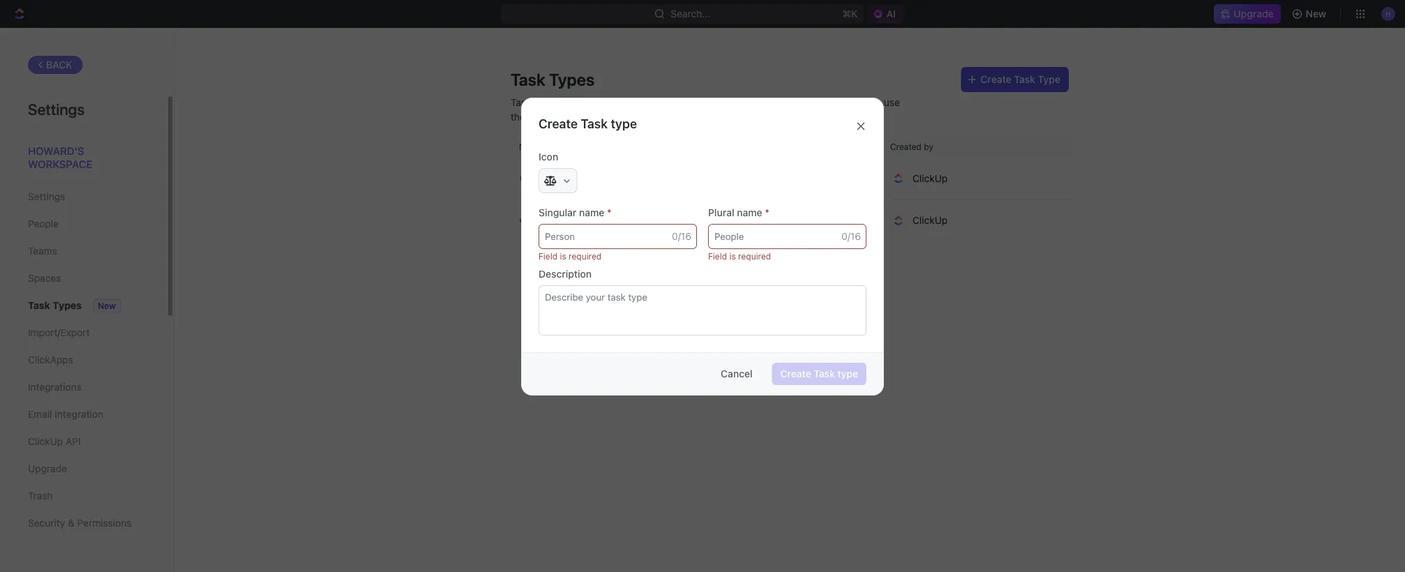 Task type: locate. For each thing, give the bounding box(es) containing it.
2 vertical spatial clickup
[[28, 436, 63, 447]]

* up person field
[[607, 207, 612, 218]]

0 vertical spatial clickup
[[913, 172, 948, 184]]

anything
[[612, 96, 650, 108]]

for down can
[[537, 111, 549, 122]]

1 vertical spatial clickup
[[913, 215, 948, 226]]

in
[[653, 96, 661, 108]]

them
[[511, 111, 534, 122]]

* up people field
[[765, 207, 770, 218]]

invoices,
[[720, 111, 760, 122]]

2 field from the left
[[708, 251, 727, 261]]

is up the description
[[560, 251, 567, 261]]

1 horizontal spatial 0/16
[[842, 231, 861, 242]]

1 vertical spatial upgrade
[[28, 463, 67, 475]]

and
[[787, 96, 804, 108]]

1 is from the left
[[560, 251, 567, 261]]

teams
[[28, 245, 57, 257]]

field up the description
[[539, 251, 558, 261]]

0 vertical spatial create task type
[[539, 116, 637, 131]]

Describe your task type text field
[[539, 285, 867, 336]]

0 horizontal spatial *
[[607, 207, 612, 218]]

new button
[[1287, 3, 1335, 25]]

settings up howard's
[[28, 100, 85, 118]]

integrations
[[28, 381, 82, 393]]

is for singular
[[560, 251, 567, 261]]

Person field
[[539, 224, 697, 249]]

1 vertical spatial new
[[98, 301, 116, 311]]

2 required from the left
[[738, 251, 771, 261]]

search...
[[671, 8, 711, 20]]

0 horizontal spatial upgrade
[[28, 463, 67, 475]]

upgrade link down clickup api link
[[28, 457, 139, 481]]

1 horizontal spatial create task type
[[781, 368, 858, 380]]

spaces link
[[28, 267, 139, 290]]

singular
[[539, 207, 577, 218]]

1 horizontal spatial tasks
[[844, 96, 870, 108]]

required
[[569, 251, 602, 261], [738, 251, 771, 261]]

0 vertical spatial new
[[1306, 8, 1327, 20]]

task types up import/export
[[28, 300, 82, 311]]

1 horizontal spatial field is required
[[708, 251, 771, 261]]

name right singular
[[579, 207, 605, 218]]

for
[[596, 96, 609, 108], [537, 111, 549, 122]]

create task type
[[539, 116, 637, 131], [781, 368, 858, 380]]

created
[[891, 142, 922, 151]]

1 field is required from the left
[[539, 251, 602, 261]]

field is required
[[539, 251, 602, 261], [708, 251, 771, 261]]

create task type button
[[962, 67, 1069, 92]]

name for plural
[[737, 207, 763, 218]]

types up import/export
[[53, 300, 82, 311]]

0 horizontal spatial for
[[537, 111, 549, 122]]

clickapps
[[28, 354, 73, 366]]

name for singular
[[579, 207, 605, 218]]

1 horizontal spatial is
[[730, 251, 736, 261]]

customers,
[[630, 111, 681, 122]]

settings
[[28, 100, 85, 118], [28, 191, 65, 202]]

2 tasks from the left
[[844, 96, 870, 108]]

2 * from the left
[[765, 207, 770, 218]]

email integration link
[[28, 403, 139, 426]]

1 horizontal spatial upgrade link
[[1215, 4, 1281, 24]]

security & permissions link
[[28, 512, 139, 535]]

1 vertical spatial task types
[[28, 300, 82, 311]]

0 horizontal spatial type
[[611, 116, 637, 131]]

create down be
[[539, 116, 578, 131]]

field is required down plural name *
[[708, 251, 771, 261]]

create task type button
[[772, 363, 867, 385]]

field
[[539, 251, 558, 261], [708, 251, 727, 261]]

0/16 for plural name *
[[842, 231, 861, 242]]

1 name from the left
[[579, 207, 605, 218]]

workspace
[[28, 158, 92, 170]]

0/16
[[672, 231, 692, 242], [842, 231, 861, 242]]

field is required for plural
[[708, 251, 771, 261]]

(default)
[[565, 174, 599, 183]]

tasks left to
[[844, 96, 870, 108]]

is down plural name *
[[730, 251, 736, 261]]

1 vertical spatial settings
[[28, 191, 65, 202]]

upgrade link left new "button"
[[1215, 4, 1281, 24]]

api
[[66, 436, 81, 447]]

tasks
[[511, 96, 536, 108], [844, 96, 870, 108]]

1 horizontal spatial for
[[596, 96, 609, 108]]

field is required up the description
[[539, 251, 602, 261]]

is
[[560, 251, 567, 261], [730, 251, 736, 261]]

0 vertical spatial task types
[[511, 70, 595, 89]]

0 horizontal spatial field is required
[[539, 251, 602, 261]]

1 field from the left
[[539, 251, 558, 261]]

1 vertical spatial upgrade link
[[28, 457, 139, 481]]

1 horizontal spatial new
[[1306, 8, 1327, 20]]

0 vertical spatial upgrade
[[1234, 8, 1274, 20]]

to
[[873, 96, 882, 108]]

2 0/16 from the left
[[842, 231, 861, 242]]

task types
[[511, 70, 595, 89], [28, 300, 82, 311]]

0 horizontal spatial upgrade link
[[28, 457, 139, 481]]

2 name from the left
[[737, 207, 763, 218]]

required for singular
[[569, 251, 602, 261]]

people link
[[28, 212, 139, 236]]

1 vertical spatial for
[[537, 111, 549, 122]]

0 horizontal spatial field
[[539, 251, 558, 261]]

0 horizontal spatial 0/16
[[672, 231, 692, 242]]

new
[[1306, 8, 1327, 20], [98, 301, 116, 311]]

settings link
[[28, 185, 139, 209]]

integration
[[55, 409, 103, 420]]

name
[[519, 142, 542, 151]]

1 horizontal spatial required
[[738, 251, 771, 261]]

tasks up them
[[511, 96, 536, 108]]

0 horizontal spatial required
[[569, 251, 602, 261]]

clickup
[[913, 172, 948, 184], [913, 215, 948, 226], [28, 436, 63, 447]]

1 0/16 from the left
[[672, 231, 692, 242]]

0 vertical spatial upgrade link
[[1215, 4, 1281, 24]]

create left type
[[981, 74, 1012, 85]]

settings up people
[[28, 191, 65, 202]]

field for plural name
[[708, 251, 727, 261]]

1 vertical spatial create
[[539, 116, 578, 131]]

2 horizontal spatial create
[[981, 74, 1012, 85]]

task
[[511, 70, 546, 89], [1014, 74, 1036, 85], [581, 116, 608, 131], [542, 172, 563, 184], [28, 300, 50, 311], [814, 368, 835, 380]]

* for plural name *
[[765, 207, 770, 218]]

2 vertical spatial create
[[781, 368, 812, 380]]

1 vertical spatial create task type
[[781, 368, 858, 380]]

clickup api link
[[28, 430, 139, 454]]

*
[[607, 207, 612, 218], [765, 207, 770, 218]]

2 field is required from the left
[[708, 251, 771, 261]]

0 horizontal spatial name
[[579, 207, 605, 218]]

0 horizontal spatial new
[[98, 301, 116, 311]]

1 horizontal spatial types
[[549, 70, 595, 89]]

create
[[981, 74, 1012, 85], [539, 116, 578, 131], [781, 368, 812, 380]]

field down plural
[[708, 251, 727, 261]]

create task type
[[981, 74, 1061, 85]]

scale balanced image
[[544, 176, 557, 185]]

name
[[579, 207, 605, 218], [737, 207, 763, 218]]

clickup api
[[28, 436, 81, 447]]

1 * from the left
[[607, 207, 612, 218]]

required down people field
[[738, 251, 771, 261]]

0 vertical spatial settings
[[28, 100, 85, 118]]

task (default)
[[542, 172, 599, 184]]

1 horizontal spatial *
[[765, 207, 770, 218]]

0 horizontal spatial task types
[[28, 300, 82, 311]]

1 required from the left
[[569, 251, 602, 261]]

field for singular name
[[539, 251, 558, 261]]

0 horizontal spatial is
[[560, 251, 567, 261]]

new inside new "button"
[[1306, 8, 1327, 20]]

required up the description
[[569, 251, 602, 261]]

permissions
[[77, 518, 132, 529]]

name right plural
[[737, 207, 763, 218]]

for up epics,
[[596, 96, 609, 108]]

1 horizontal spatial field
[[708, 251, 727, 261]]

upgrade link
[[1215, 4, 1281, 24], [28, 457, 139, 481]]

1 horizontal spatial name
[[737, 207, 763, 218]]

1 vertical spatial type
[[838, 368, 858, 380]]

upgrade down clickup api
[[28, 463, 67, 475]]

type
[[611, 116, 637, 131], [838, 368, 858, 380]]

like
[[582, 111, 597, 122]]

2 is from the left
[[730, 251, 736, 261]]

task types up can
[[511, 70, 595, 89]]

types up be
[[549, 70, 595, 89]]

upgrade
[[1234, 8, 1274, 20], [28, 463, 67, 475]]

types
[[549, 70, 595, 89], [53, 300, 82, 311]]

0 vertical spatial types
[[549, 70, 595, 89]]

integrations link
[[28, 375, 139, 399]]

upgrade left new "button"
[[1234, 8, 1274, 20]]

is for plural
[[730, 251, 736, 261]]

1 vertical spatial types
[[53, 300, 82, 311]]

trash
[[28, 490, 53, 502]]

0 horizontal spatial types
[[53, 300, 82, 311]]

create right cancel
[[781, 368, 812, 380]]

required for plural
[[738, 251, 771, 261]]

1 horizontal spatial type
[[838, 368, 858, 380]]

0 horizontal spatial tasks
[[511, 96, 536, 108]]



Task type: describe. For each thing, give the bounding box(es) containing it.
epics,
[[600, 111, 627, 122]]

create task type inside button
[[781, 368, 858, 380]]

field is required for singular
[[539, 251, 602, 261]]

milestone
[[542, 215, 587, 226]]

clickup.
[[664, 96, 701, 108]]

1on1s.
[[762, 111, 790, 122]]

back link
[[28, 56, 83, 74]]

import/export
[[28, 327, 90, 339]]

security & permissions
[[28, 518, 132, 529]]

by
[[924, 142, 934, 151]]

0 vertical spatial type
[[611, 116, 637, 131]]

task inside settings element
[[28, 300, 50, 311]]

0/16 for singular name *
[[672, 231, 692, 242]]

2 settings from the top
[[28, 191, 65, 202]]

import/export link
[[28, 321, 139, 345]]

people,
[[684, 111, 718, 122]]

icon
[[539, 151, 559, 163]]

singular name *
[[539, 207, 612, 218]]

email integration
[[28, 409, 103, 420]]

names
[[754, 96, 784, 108]]

description
[[539, 268, 592, 280]]

&
[[68, 518, 75, 529]]

type
[[1038, 74, 1061, 85]]

people
[[28, 218, 59, 230]]

0 horizontal spatial create task type
[[539, 116, 637, 131]]

created by
[[891, 142, 934, 151]]

used
[[572, 96, 594, 108]]

howard's workspace
[[28, 144, 92, 170]]

can
[[539, 96, 555, 108]]

tasks can be used for anything in clickup. customize names and icons of tasks to use them for things like epics, customers, people, invoices, 1on1s.
[[511, 96, 900, 122]]

clickup for milestone
[[913, 215, 948, 226]]

icons
[[806, 96, 830, 108]]

clickup for task
[[913, 172, 948, 184]]

0 horizontal spatial create
[[539, 116, 578, 131]]

type inside button
[[838, 368, 858, 380]]

be
[[558, 96, 569, 108]]

⌘k
[[843, 8, 858, 20]]

teams link
[[28, 239, 139, 263]]

settings element
[[0, 28, 174, 572]]

1 horizontal spatial task types
[[511, 70, 595, 89]]

email
[[28, 409, 52, 420]]

clickapps link
[[28, 348, 139, 372]]

things
[[552, 111, 580, 122]]

plural name *
[[708, 207, 770, 218]]

of
[[833, 96, 842, 108]]

1 settings from the top
[[28, 100, 85, 118]]

1 horizontal spatial upgrade
[[1234, 8, 1274, 20]]

types inside settings element
[[53, 300, 82, 311]]

1 horizontal spatial create
[[781, 368, 812, 380]]

0 vertical spatial create
[[981, 74, 1012, 85]]

cancel button
[[713, 363, 761, 385]]

* for singular name *
[[607, 207, 612, 218]]

back
[[46, 59, 72, 70]]

clickup inside settings element
[[28, 436, 63, 447]]

task types inside settings element
[[28, 300, 82, 311]]

customize
[[704, 96, 752, 108]]

1 tasks from the left
[[511, 96, 536, 108]]

upgrade inside settings element
[[28, 463, 67, 475]]

cancel
[[721, 368, 753, 380]]

trash link
[[28, 484, 139, 508]]

use
[[884, 96, 900, 108]]

howard's
[[28, 144, 84, 157]]

security
[[28, 518, 65, 529]]

0 vertical spatial for
[[596, 96, 609, 108]]

new inside settings element
[[98, 301, 116, 311]]

spaces
[[28, 273, 61, 284]]

plural
[[708, 207, 735, 218]]

People field
[[708, 224, 867, 249]]



Task type: vqa. For each thing, say whether or not it's contained in the screenshot.
H to the bottom
no



